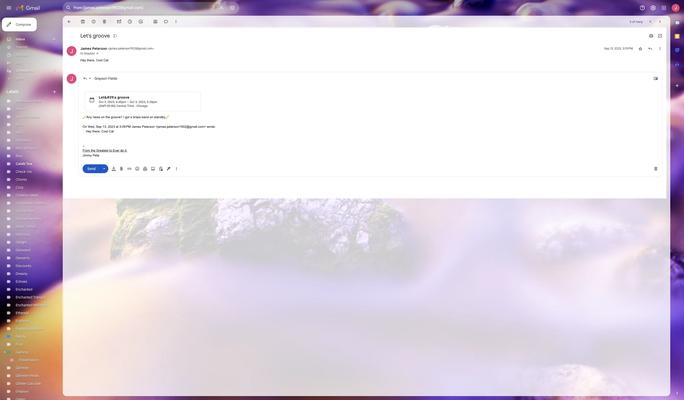 Task type: vqa. For each thing, say whether or not it's contained in the screenshot.
ideas
yes



Task type: locate. For each thing, give the bounding box(es) containing it.
0 horizontal spatial 🎺 image
[[83, 115, 86, 119]]

1 vertical spatial sep
[[96, 125, 102, 128]]

1 horizontal spatial cat
[[109, 129, 114, 133]]

to left ever
[[109, 149, 112, 152]]

move to inbox image
[[153, 19, 158, 24]]

0 vertical spatial dazzle
[[16, 209, 26, 213]]

1 vertical spatial cool
[[101, 129, 108, 133]]

grayson left 'show details' image
[[84, 52, 95, 55]]

enchanted down enchanted link
[[16, 295, 32, 299]]

let&#39;s
[[99, 95, 117, 100]]

the for greatest
[[91, 149, 95, 152]]

enchanted for enchanted tranquil
[[16, 295, 32, 299]]

1 vertical spatial cat
[[109, 129, 114, 133]]

0 horizontal spatial on
[[101, 115, 105, 119]]

0 horizontal spatial sep
[[96, 125, 102, 128]]

cat down 2023 at the left
[[109, 129, 114, 133]]

(gmt-
[[99, 104, 107, 108]]

cascade
[[27, 381, 41, 386]]

send
[[87, 167, 96, 171]]

1 horizontal spatial on
[[150, 115, 153, 119]]

news
[[93, 115, 100, 119]]

0 vertical spatial bliss
[[16, 146, 23, 150]]

aurora down aurora link
[[16, 115, 26, 119]]

0 vertical spatial to
[[80, 52, 83, 55]]

blue
[[16, 154, 23, 158]]

hey
[[80, 58, 86, 62], [86, 129, 92, 133]]

2 vertical spatial grayson
[[16, 389, 29, 394]]

0 horizontal spatial 2023,
[[108, 100, 115, 104]]

aurora down alerts
[[16, 107, 26, 111]]

1 vertical spatial 3:09 pm
[[119, 125, 131, 128]]

groove for let's
[[93, 32, 110, 39]]

labels
[[6, 89, 19, 94]]

groove up 4:30pm
[[117, 95, 129, 100]]

hey down wed,
[[86, 129, 92, 133]]

family
[[16, 334, 26, 339]]

2 on from the left
[[150, 115, 153, 119]]

any
[[86, 115, 92, 119]]

more
[[16, 76, 24, 81]]

peterson down band
[[142, 125, 155, 128]]

glimmer down glimmer link
[[16, 374, 29, 378]]

james
[[80, 46, 91, 51], [132, 125, 141, 128]]

back to search results image
[[67, 19, 72, 24]]

1 horizontal spatial james
[[132, 125, 141, 128]]

0 vertical spatial hey
[[80, 58, 86, 62]]

sent link
[[16, 61, 23, 65]]

dead thread link
[[16, 224, 36, 229]]

None search field
[[63, 2, 239, 14]]

dazzle up dead on the left of page
[[16, 217, 26, 221]]

aurora
[[16, 107, 26, 111], [16, 115, 26, 119]]

1 vertical spatial to
[[109, 149, 112, 152]]

13, inside on wed, sep 13, 2023 at 3:09 pm james peterson <james.peterson1902@gmail.com> wrote: hey there, cool cat
[[103, 125, 107, 128]]

1 vertical spatial dazzle
[[16, 217, 26, 221]]

2 euphoria from the top
[[16, 326, 30, 331]]

1 horizontal spatial 3,
[[135, 100, 138, 104]]

alerts and notifs
[[16, 99, 42, 103]]

compose
[[16, 22, 31, 27]]

james up the "to grayson"
[[80, 46, 91, 51]]

0 vertical spatial cat
[[103, 58, 108, 62]]

1
[[55, 69, 56, 72]]

there, down the "to grayson"
[[87, 58, 95, 62]]

1 glimmer from the top
[[16, 366, 29, 370]]

starred link
[[16, 45, 27, 49]]

bliss down crystalline dewdrop
[[27, 209, 34, 213]]

1 horizontal spatial 2023,
[[139, 100, 146, 104]]

sep
[[605, 47, 610, 50], [96, 125, 102, 128]]

dazzle for dazzle harmony
[[16, 217, 26, 221]]

1 horizontal spatial 3:09 pm
[[623, 47, 634, 50]]

0 vertical spatial 13,
[[611, 47, 614, 50]]

peterson up 'show details' image
[[92, 46, 107, 51]]

0 horizontal spatial 3,
[[104, 100, 107, 104]]

tab list
[[671, 16, 685, 382]]

enchanted tranquil link
[[16, 295, 46, 299]]

1 vertical spatial bliss
[[27, 209, 34, 213]]

2 aurora from the top
[[16, 115, 26, 119]]

send button
[[83, 164, 100, 173]]

1 horizontal spatial to
[[109, 149, 112, 152]]

on
[[101, 115, 105, 119], [150, 115, 153, 119]]

enchanted up the ethereal 'link'
[[16, 303, 32, 307]]

bubbles
[[30, 326, 43, 331]]

grayson down glisten
[[16, 389, 29, 394]]

0 vertical spatial aurora
[[16, 107, 26, 111]]

crystalline
[[16, 201, 32, 205]]

alerts
[[16, 99, 25, 103]]

labels image
[[164, 19, 169, 24]]

toggle confidential mode image
[[158, 166, 163, 171]]

1 euphoria from the top
[[16, 319, 30, 323]]

1 horizontal spatial 13,
[[611, 47, 614, 50]]

search mail image
[[64, 3, 73, 12]]

aurora ethereal
[[16, 115, 40, 119]]

1 3, from the left
[[104, 100, 107, 104]]

0 vertical spatial 3:09 pm
[[623, 47, 634, 50]]

there, down wed,
[[92, 129, 101, 133]]

0 vertical spatial enchanted
[[16, 287, 32, 292]]

delicious link
[[16, 232, 30, 237]]

cat down <
[[103, 58, 108, 62]]

dazzle down crystalline
[[16, 209, 26, 213]]

fields
[[108, 76, 117, 81]]

2023, up chicago
[[139, 100, 146, 104]]

cool down 2023 at the left
[[101, 129, 108, 133]]

to up hey there, cool cat
[[80, 52, 83, 55]]

0 horizontal spatial the
[[91, 149, 95, 152]]

the up 'pete' in the top of the page
[[91, 149, 95, 152]]

🎺 image up on
[[83, 115, 86, 119]]

euphoria down the ethereal 'link'
[[16, 319, 30, 323]]

3, up (gmt-
[[104, 100, 107, 104]]

insert photo image
[[151, 166, 155, 171]]

tea
[[26, 162, 32, 166]]

dazzle bliss
[[16, 209, 34, 213]]

more button
[[0, 75, 59, 82]]

scheduled link
[[16, 68, 33, 73]]

1 oct from the left
[[99, 100, 104, 104]]

insert files using drive image
[[143, 166, 148, 171]]

1 vertical spatial peterson
[[142, 125, 155, 128]]

2
[[54, 162, 56, 166]]

0 horizontal spatial groove
[[93, 32, 110, 39]]

1 horizontal spatial the
[[106, 115, 110, 119]]

bliss up blue
[[16, 146, 23, 150]]

0 horizontal spatial 3:09 pm
[[119, 125, 131, 128]]

enchanted tranquil
[[16, 295, 46, 299]]

hey there, cool cat
[[80, 58, 108, 62]]

oct right – at left top
[[130, 100, 135, 104]]

🎺 image up the <james.peterson1902@gmail.com>
[[165, 115, 169, 119]]

the
[[106, 115, 110, 119], [91, 149, 95, 152]]

the left groove?
[[106, 115, 110, 119]]

1 vertical spatial glimmer
[[16, 374, 29, 378]]

1 dazzle from the top
[[16, 209, 26, 213]]

ideas
[[30, 193, 38, 197]]

0 vertical spatial the
[[106, 115, 110, 119]]

0 vertical spatial groove
[[93, 32, 110, 39]]

snoozed link
[[16, 53, 29, 57]]

standby
[[154, 115, 165, 119]]

greatest
[[96, 149, 109, 152]]

3:09 pm inside "cell"
[[623, 47, 634, 50]]

euphoria down euphoria 'link'
[[16, 326, 30, 331]]

- inside let&#39;s groove oct 3, 2023, 4:30pm – oct 3, 2023, 5:30pm (gmt-05:00) central time - chicago
[[135, 104, 136, 108]]

grayson left 'fields'
[[94, 76, 107, 81]]

more options image
[[175, 166, 178, 171]]

desserts
[[16, 256, 30, 260]]

show details image
[[96, 52, 99, 55]]

support image
[[640, 5, 646, 11]]

2023,
[[615, 47, 622, 50], [108, 100, 115, 104], [139, 100, 146, 104]]

bbq
[[16, 130, 23, 135]]

1 horizontal spatial peterson
[[142, 125, 155, 128]]

1 vertical spatial groove
[[117, 95, 129, 100]]

discounts link
[[16, 264, 31, 268]]

grayson inside "labels" navigation
[[16, 389, 29, 394]]

alerts and notifs link
[[16, 99, 42, 103]]

0 vertical spatial sep
[[605, 47, 610, 50]]

0 horizontal spatial to
[[80, 52, 83, 55]]

0 vertical spatial euphoria
[[16, 319, 30, 323]]

<
[[108, 47, 109, 50]]

2 oct from the left
[[130, 100, 135, 104]]

0 vertical spatial glimmer
[[16, 366, 29, 370]]

2 horizontal spatial 2023,
[[615, 47, 622, 50]]

Search mail text field
[[74, 5, 216, 10]]

labels navigation
[[0, 16, 63, 400]]

labels heading
[[6, 89, 52, 94]]

harmony
[[27, 217, 41, 221]]

chicago
[[137, 104, 148, 108]]

euphoria bubbles link
[[16, 326, 43, 331]]

echoes link
[[16, 279, 27, 284]]

older image
[[658, 19, 663, 24]]

dreamy
[[16, 272, 28, 276]]

1 horizontal spatial bliss
[[27, 209, 34, 213]]

hey down the "to grayson"
[[80, 58, 86, 62]]

3:09 pm inside on wed, sep 13, 2023 at 3:09 pm james peterson <james.peterson1902@gmail.com> wrote: hey there, cool cat
[[119, 125, 131, 128]]

3:09 pm right at
[[119, 125, 131, 128]]

oct up (gmt-
[[99, 100, 104, 104]]

3 enchanted from the top
[[16, 303, 32, 307]]

cat
[[103, 58, 108, 62], [109, 129, 114, 133]]

groove
[[93, 32, 110, 39], [117, 95, 129, 100]]

james down brass
[[132, 125, 141, 128]]

1 horizontal spatial groove
[[117, 95, 129, 100]]

cozy link
[[16, 185, 23, 190]]

0 vertical spatial peterson
[[92, 46, 107, 51]]

1 vertical spatial there,
[[92, 129, 101, 133]]

0 horizontal spatial oct
[[99, 100, 104, 104]]

0 horizontal spatial bliss
[[16, 146, 23, 150]]

gaming link
[[16, 350, 28, 354]]

0 vertical spatial grayson
[[84, 52, 95, 55]]

1 horizontal spatial oct
[[130, 100, 135, 104]]

2 dazzle from the top
[[16, 217, 26, 221]]

dazzle
[[16, 209, 26, 213], [16, 217, 26, 221]]

delete image
[[102, 19, 107, 24]]

1 aurora from the top
[[16, 107, 26, 111]]

3:09 pm left not starred icon
[[623, 47, 634, 50]]

check-ins link
[[16, 169, 32, 174]]

ins
[[27, 169, 32, 174]]

insert signature image
[[166, 166, 171, 171]]

enchanted down echoes link
[[16, 287, 32, 292]]

1 vertical spatial grayson
[[94, 76, 107, 81]]

-- from the greatest to ever do it: jimmy pete
[[83, 144, 127, 157]]

on right news
[[101, 115, 105, 119]]

b-
[[16, 122, 19, 127]]

peterson
[[92, 46, 107, 51], [142, 125, 155, 128]]

2 glimmer from the top
[[16, 374, 29, 378]]

peterson inside on wed, sep 13, 2023 at 3:09 pm james peterson <james.peterson1902@gmail.com> wrote: hey there, cool cat
[[142, 125, 155, 128]]

groove down delete image
[[93, 32, 110, 39]]

groove inside let&#39;s groove oct 3, 2023, 4:30pm – oct 3, 2023, 5:30pm (gmt-05:00) central time - chicago
[[117, 95, 129, 100]]

1 vertical spatial hey
[[86, 129, 92, 133]]

1 vertical spatial aurora
[[16, 115, 26, 119]]

to
[[80, 52, 83, 55], [109, 149, 112, 152]]

1 vertical spatial 13,
[[103, 125, 107, 128]]

1 vertical spatial euphoria
[[16, 326, 30, 331]]

1 enchanted from the top
[[16, 287, 32, 292]]

1 vertical spatial james
[[132, 125, 141, 128]]

delicious
[[16, 232, 30, 237]]

advanced search options image
[[228, 3, 237, 13]]

aurora ethereal link
[[16, 115, 40, 119]]

2023, left not starred icon
[[615, 47, 622, 50]]

1 horizontal spatial sep
[[605, 47, 610, 50]]

more image
[[174, 19, 179, 24]]

type of response image
[[83, 76, 88, 81]]

delight link
[[16, 240, 27, 245]]

3, up chicago
[[135, 100, 138, 104]]

2 3, from the left
[[135, 100, 138, 104]]

Message Body text field
[[83, 85, 659, 158]]

-
[[135, 104, 136, 108], [83, 144, 84, 148], [84, 144, 85, 148]]

3:09 pm
[[623, 47, 634, 50], [119, 125, 131, 128]]

celeb tea
[[16, 162, 32, 166]]

🎺 image
[[83, 115, 86, 119], [165, 115, 169, 119]]

0 horizontal spatial 13,
[[103, 125, 107, 128]]

thread
[[25, 224, 36, 229]]

0 horizontal spatial james
[[80, 46, 91, 51]]

1 vertical spatial enchanted
[[16, 295, 32, 299]]

glimmer for glimmer link
[[16, 366, 29, 370]]

enchanted whispers link
[[16, 303, 48, 307]]

chores link
[[16, 177, 27, 182]]

cool down 'show details' image
[[96, 58, 103, 62]]

0 vertical spatial cool
[[96, 58, 103, 62]]

2023, up 05:00)
[[108, 100, 115, 104]]

0 horizontal spatial cat
[[103, 58, 108, 62]]

on right band
[[150, 115, 153, 119]]

2 enchanted from the top
[[16, 295, 32, 299]]

the inside -- from the greatest to ever do it: jimmy pete
[[91, 149, 95, 152]]

grayson
[[84, 52, 95, 55], [94, 76, 107, 81], [16, 389, 29, 394]]

jimmy
[[83, 153, 92, 157]]

groove for let&#39;s
[[117, 95, 129, 100]]

1 vertical spatial the
[[91, 149, 95, 152]]

glimmer up glimmer petals
[[16, 366, 29, 370]]

dazzle harmony link
[[16, 217, 41, 221]]

1 horizontal spatial 🎺 image
[[165, 115, 169, 119]]

2 vertical spatial enchanted
[[16, 303, 32, 307]]

more send options image
[[102, 166, 107, 171]]



Task type: describe. For each thing, give the bounding box(es) containing it.
from
[[83, 149, 90, 152]]

inbox link
[[16, 37, 25, 41]]

grayson for grayson fields
[[94, 76, 107, 81]]

fruit
[[16, 342, 23, 347]]

enchanted whispers
[[16, 303, 48, 307]]

let's
[[80, 32, 92, 39]]

birthdaze link
[[16, 138, 31, 142]]

glisten
[[16, 381, 26, 386]]

hey inside on wed, sep 13, 2023 at 3:09 pm james peterson <james.peterson1902@gmail.com> wrote: hey there, cool cat
[[86, 129, 92, 133]]

grayson fields
[[94, 76, 117, 81]]

band
[[142, 115, 149, 119]]

fruit link
[[16, 342, 23, 347]]

crystalline dewdrop link
[[16, 201, 47, 205]]

glimmer for glimmer petals
[[16, 374, 29, 378]]

james peterson < james.peterson1902@gmail.com >
[[80, 46, 154, 51]]

discounts
[[16, 264, 31, 268]]

dazzle for dazzle bliss
[[16, 209, 26, 213]]

pete
[[93, 153, 99, 157]]

there, inside on wed, sep 13, 2023 at 3:09 pm james peterson <james.peterson1902@gmail.com> wrote: hey there, cool cat
[[92, 129, 101, 133]]

celeb tea link
[[16, 162, 32, 166]]

sep 13, 2023, 3:09 pm
[[605, 47, 634, 50]]

starred
[[16, 45, 27, 49]]

<james.peterson1902@gmail.com>
[[156, 125, 206, 128]]

0 vertical spatial there,
[[87, 58, 95, 62]]

61
[[53, 37, 56, 41]]

cat inside on wed, sep 13, 2023 at 3:09 pm james peterson <james.peterson1902@gmail.com> wrote: hey there, cool cat
[[109, 129, 114, 133]]

groove?
[[111, 115, 122, 119]]

–
[[127, 100, 129, 104]]

insert emoji ‪(⌘⇧2)‬ image
[[135, 166, 140, 171]]

got
[[125, 115, 130, 119]]

euphoria link
[[16, 319, 30, 323]]

sep inside on wed, sep 13, 2023 at 3:09 pm james peterson <james.peterson1902@gmail.com> wrote: hey there, cool cat
[[96, 125, 102, 128]]

5
[[630, 20, 632, 23]]

james peterson cell
[[80, 46, 154, 51]]

day
[[19, 122, 25, 127]]

grayson for grayson link
[[16, 389, 29, 394]]

aurora link
[[16, 107, 26, 111]]

>
[[153, 47, 154, 50]]

Not starred checkbox
[[638, 46, 643, 51]]

main menu image
[[6, 5, 12, 11]]

presentation
[[19, 358, 39, 362]]

delivered
[[16, 248, 30, 252]]

sent
[[16, 61, 23, 65]]

bbq link
[[16, 130, 23, 135]]

celeb
[[16, 162, 25, 166]]

clear search image
[[217, 3, 227, 13]]

wrote:
[[207, 125, 216, 128]]

sep 13, 2023, 3:09 pm cell
[[605, 46, 634, 51]]

gaming
[[16, 350, 28, 354]]

central
[[117, 104, 126, 108]]

notifs
[[33, 99, 42, 103]]

delivered link
[[16, 248, 30, 252]]

tranquil
[[33, 295, 46, 299]]

discard draft ‪(⌘⇧d)‬ image
[[654, 166, 659, 171]]

compose button
[[2, 18, 37, 31]]

echoes
[[16, 279, 27, 284]]

cool inside on wed, sep 13, 2023 at 3:09 pm james peterson <james.peterson1902@gmail.com> wrote: hey there, cool cat
[[101, 129, 108, 133]]

add to tasks image
[[138, 19, 143, 24]]

2023, inside sep 13, 2023, 3:09 pm "cell"
[[615, 47, 622, 50]]

attach files image
[[119, 166, 124, 171]]

enchanted for enchanted link
[[16, 287, 32, 292]]

james inside on wed, sep 13, 2023 at 3:09 pm james peterson <james.peterson1902@gmail.com> wrote: hey there, cool cat
[[132, 125, 141, 128]]

2 🎺 image from the left
[[165, 115, 169, 119]]

settings image
[[651, 5, 657, 11]]

crystalline dewdrop
[[16, 201, 47, 205]]

any news on the groove? i got a brass band on standby
[[86, 115, 165, 119]]

0 horizontal spatial peterson
[[92, 46, 107, 51]]

family link
[[16, 334, 26, 339]]

glisten cascade link
[[16, 381, 41, 386]]

ethereal link
[[16, 311, 29, 315]]

many
[[636, 20, 643, 23]]

1 🎺 image from the left
[[83, 115, 86, 119]]

on
[[83, 125, 87, 128]]

0 vertical spatial ethereal
[[27, 115, 40, 119]]

time
[[127, 104, 134, 108]]

snooze image
[[128, 19, 132, 24]]

ever
[[113, 149, 120, 152]]

enchanted for enchanted whispers
[[16, 303, 32, 307]]

whisper
[[24, 146, 36, 150]]

snoozed
[[16, 53, 29, 57]]

creative ideas
[[16, 193, 38, 197]]

euphoria for euphoria 'link'
[[16, 319, 30, 323]]

report spam image
[[91, 19, 96, 24]]

presentation link
[[19, 358, 39, 362]]

to grayson
[[80, 52, 95, 55]]

the for groove?
[[106, 115, 110, 119]]

13, inside sep 13, 2023, 3:09 pm "cell"
[[611, 47, 614, 50]]

insert link ‪(⌘k)‬ image
[[127, 166, 132, 171]]

euphoria for euphoria bubbles
[[16, 326, 30, 331]]

check-ins
[[16, 169, 32, 174]]

a
[[130, 115, 132, 119]]

birthdaze
[[16, 138, 31, 142]]

newer image
[[648, 19, 653, 24]]

archive image
[[80, 19, 85, 24]]

let&#39;s groove oct 3, 2023, 4:30pm – oct 3, 2023, 5:30pm (gmt-05:00) central time - chicago
[[99, 95, 157, 108]]

glimmer petals link
[[16, 374, 39, 378]]

creative
[[16, 193, 29, 197]]

grayson link
[[16, 389, 29, 394]]

aurora for aurora ethereal
[[16, 115, 26, 119]]

blue link
[[16, 154, 23, 158]]

sep inside "cell"
[[605, 47, 610, 50]]

not starred image
[[638, 46, 643, 51]]

0 vertical spatial james
[[80, 46, 91, 51]]

enchanted link
[[16, 287, 32, 292]]

delight
[[16, 240, 27, 245]]

1 on from the left
[[101, 115, 105, 119]]

and
[[26, 99, 32, 103]]

b-day link
[[16, 122, 25, 127]]

aurora for aurora link
[[16, 107, 26, 111]]

5 of many
[[630, 20, 643, 23]]

glimmer link
[[16, 366, 29, 370]]

desserts link
[[16, 256, 30, 260]]

1 vertical spatial ethereal
[[16, 311, 29, 315]]

wed,
[[88, 125, 95, 128]]

dazzle harmony
[[16, 217, 41, 221]]

05:00)
[[107, 104, 116, 108]]

glisten cascade
[[16, 381, 41, 386]]

to inside -- from the greatest to ever do it: jimmy pete
[[109, 149, 112, 152]]

gmail image
[[16, 3, 42, 13]]



